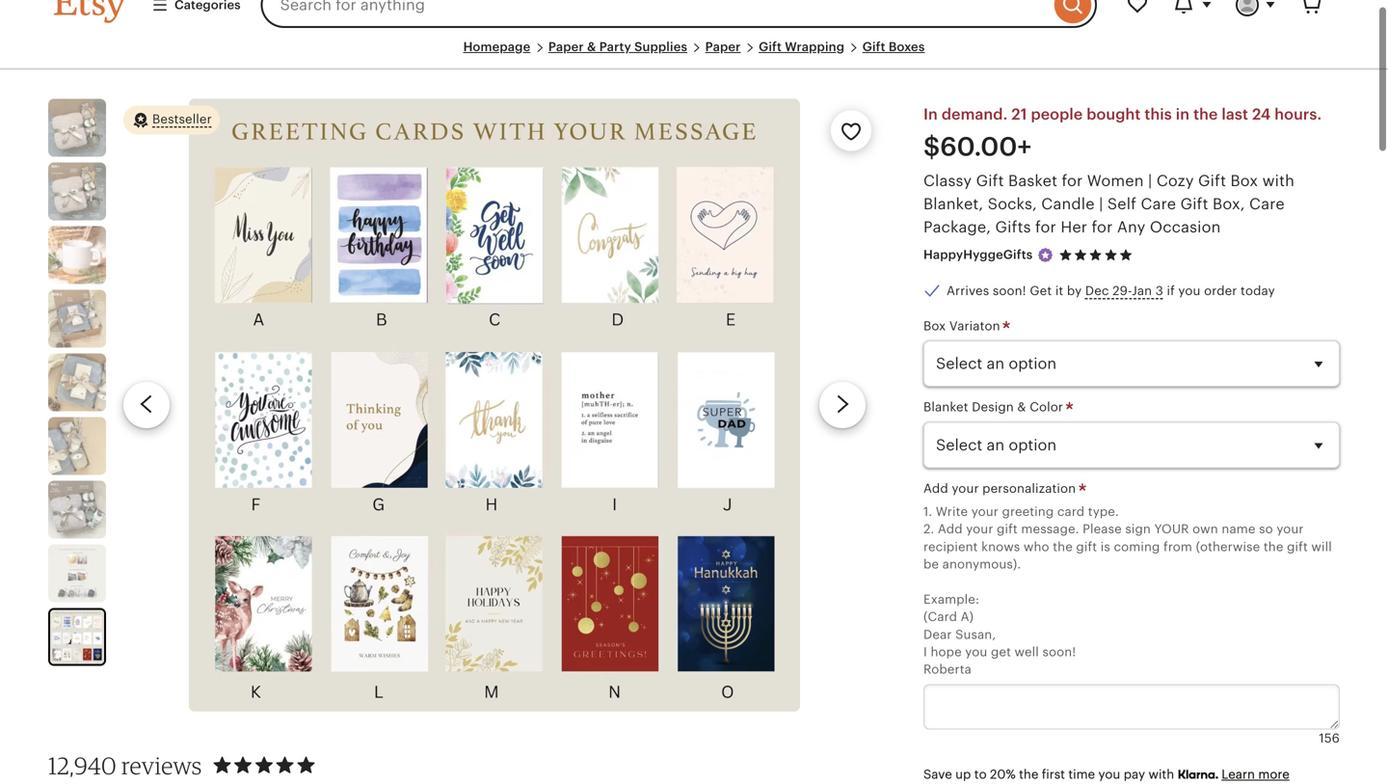 Task type: describe. For each thing, give the bounding box(es) containing it.
star_seller image
[[1037, 247, 1054, 264]]

paper for paper & party supplies
[[549, 40, 584, 54]]

occasion
[[1150, 219, 1221, 236]]

29-
[[1113, 284, 1132, 298]]

to
[[975, 767, 987, 781]]

color
[[1030, 400, 1064, 414]]

please
[[1083, 522, 1122, 536]]

by
[[1067, 284, 1082, 298]]

the down 'message.'
[[1053, 539, 1073, 554]]

blanket,
[[924, 195, 984, 213]]

coming
[[1114, 539, 1161, 554]]

her
[[1061, 219, 1088, 236]]

box,
[[1213, 195, 1246, 213]]

$60.00+
[[924, 132, 1032, 161]]

example: (card a) dear susan, i hope you get well soon! roberta
[[924, 592, 1077, 677]]

klarna.
[[1178, 767, 1219, 782]]

time
[[1069, 767, 1096, 781]]

box inside classy gift basket for women | cozy gift box with blanket, socks, candle | self care gift box, care package, gifts for her for any occasion
[[1231, 172, 1259, 190]]

gift wrapping
[[759, 40, 845, 54]]

3
[[1156, 284, 1164, 298]]

Add your personalization text field
[[924, 684, 1340, 730]]

anonymous).
[[943, 557, 1022, 571]]

(otherwise
[[1196, 539, 1261, 554]]

1 horizontal spatial classy gift basket for women cozy gift box with blanket image 9 image
[[189, 99, 800, 711]]

gift boxes link
[[863, 40, 925, 54]]

classy gift basket for women cozy gift box with blanket image 4 image
[[48, 290, 106, 348]]

arrives soon! get it by dec 29-jan 3 if you order today
[[947, 284, 1276, 298]]

last
[[1222, 106, 1249, 123]]

name
[[1222, 522, 1256, 536]]

socks,
[[988, 195, 1038, 213]]

well
[[1015, 645, 1039, 659]]

dear
[[924, 627, 952, 642]]

arrives
[[947, 284, 990, 298]]

156
[[1320, 731, 1340, 746]]

if
[[1167, 284, 1175, 298]]

the down the so
[[1264, 539, 1284, 554]]

people
[[1031, 106, 1083, 123]]

paper & party supplies
[[549, 40, 688, 54]]

1 horizontal spatial |
[[1149, 172, 1153, 190]]

homepage link
[[463, 40, 531, 54]]

type.
[[1089, 504, 1119, 519]]

variaton
[[950, 319, 1001, 333]]

happyhyggegifts link
[[924, 247, 1033, 262]]

(card
[[924, 610, 958, 624]]

example:
[[924, 592, 980, 607]]

box variaton
[[924, 319, 1004, 333]]

greeting
[[1002, 504, 1054, 519]]

homepage
[[463, 40, 531, 54]]

0 vertical spatial you
[[1179, 284, 1201, 298]]

classy gift basket for women cozy gift box with blanket image 6 image
[[48, 417, 106, 475]]

gift up occasion
[[1181, 195, 1209, 213]]

pay
[[1124, 767, 1146, 781]]

1 vertical spatial |
[[1099, 195, 1104, 213]]

2 care from the left
[[1250, 195, 1285, 213]]

jan
[[1132, 284, 1153, 298]]

Search for anything text field
[[261, 0, 1050, 28]]

2 horizontal spatial for
[[1092, 219, 1113, 236]]

save up to 20% the first time you pay with klarna. learn more
[[924, 767, 1290, 782]]

learn
[[1222, 767, 1256, 781]]

roberta
[[924, 662, 972, 677]]

the inside in demand. 21 people bought this in the last 24 hours. $60.00+
[[1194, 106, 1218, 123]]

in
[[1176, 106, 1190, 123]]

classy gift basket for women cozy gift box with blanket image 7 image
[[48, 481, 106, 539]]

12,940
[[48, 751, 117, 779]]

dec
[[1086, 284, 1110, 298]]

1 care from the left
[[1141, 195, 1177, 213]]

bestseller button
[[123, 105, 220, 136]]

blanket design & color
[[924, 400, 1067, 414]]

1.
[[924, 504, 933, 519]]

candle
[[1042, 195, 1095, 213]]

write
[[936, 504, 968, 519]]

in demand. 21 people bought this in the last 24 hours. $60.00+
[[924, 106, 1322, 161]]

add your personalization
[[924, 481, 1080, 495]]

will
[[1312, 539, 1333, 554]]

card
[[1058, 504, 1085, 519]]

classy gift basket for women cozy gift box with blanket image 1 image
[[48, 99, 106, 157]]

gift up the socks,
[[976, 172, 1005, 190]]

with for pay
[[1149, 767, 1175, 781]]

soon!
[[1043, 645, 1077, 659]]

up
[[956, 767, 971, 781]]



Task type: locate. For each thing, give the bounding box(es) containing it.
paper for paper link
[[706, 40, 741, 54]]

your
[[1155, 522, 1190, 536]]

2 horizontal spatial you
[[1179, 284, 1201, 298]]

24
[[1253, 106, 1271, 123]]

classy gift basket for women | cozy gift box with blanket, socks, candle | self care gift box, care package, gifts for her for any occasion
[[924, 172, 1295, 236]]

21
[[1012, 106, 1028, 123]]

supplies
[[635, 40, 688, 54]]

paper left party
[[549, 40, 584, 54]]

classy gift basket for women cozy gift box with blanket image 2 image
[[48, 163, 106, 220]]

hours.
[[1275, 106, 1322, 123]]

from
[[1164, 539, 1193, 554]]

gift left is
[[1077, 539, 1098, 554]]

today
[[1241, 284, 1276, 298]]

gift up knows
[[997, 522, 1018, 536]]

0 horizontal spatial with
[[1149, 767, 1175, 781]]

is
[[1101, 539, 1111, 554]]

0 horizontal spatial care
[[1141, 195, 1177, 213]]

demand.
[[942, 106, 1008, 123]]

0 horizontal spatial |
[[1099, 195, 1104, 213]]

bought
[[1087, 106, 1141, 123]]

with inside classy gift basket for women | cozy gift box with blanket, socks, candle | self care gift box, care package, gifts for her for any occasion
[[1263, 172, 1295, 190]]

box left variaton
[[924, 319, 946, 333]]

2 vertical spatial you
[[1099, 767, 1121, 781]]

1 horizontal spatial paper
[[706, 40, 741, 54]]

banner
[[19, 0, 1369, 40]]

happyhyggegifts
[[924, 247, 1033, 262]]

sign
[[1126, 522, 1151, 536]]

| left the self
[[1099, 195, 1104, 213]]

for up candle
[[1062, 172, 1083, 190]]

classy
[[924, 172, 972, 190]]

gift
[[997, 522, 1018, 536], [1077, 539, 1098, 554], [1287, 539, 1308, 554]]

hope
[[931, 645, 962, 659]]

1 vertical spatial you
[[966, 645, 988, 659]]

care
[[1141, 195, 1177, 213], [1250, 195, 1285, 213]]

order
[[1205, 284, 1238, 298]]

0 vertical spatial |
[[1149, 172, 1153, 190]]

the inside save up to 20% the first time you pay with klarna. learn more
[[1019, 767, 1039, 781]]

self
[[1108, 195, 1137, 213]]

you left pay on the right
[[1099, 767, 1121, 781]]

any
[[1118, 219, 1146, 236]]

2 paper from the left
[[706, 40, 741, 54]]

with down 24
[[1263, 172, 1295, 190]]

gift left wrapping
[[759, 40, 782, 54]]

i
[[924, 645, 928, 659]]

get
[[991, 645, 1012, 659]]

your down "add your personalization"
[[972, 504, 999, 519]]

care down the cozy
[[1141, 195, 1177, 213]]

|
[[1149, 172, 1153, 190], [1099, 195, 1104, 213]]

2.
[[924, 522, 935, 536]]

your right the so
[[1277, 522, 1304, 536]]

1 horizontal spatial &
[[1018, 400, 1027, 414]]

be
[[924, 557, 939, 571]]

your up write
[[952, 481, 979, 495]]

you for soon!
[[966, 645, 988, 659]]

box
[[1231, 172, 1259, 190], [924, 319, 946, 333]]

0 vertical spatial add
[[924, 481, 949, 495]]

susan,
[[956, 627, 996, 642]]

box up 'box,'
[[1231, 172, 1259, 190]]

0 horizontal spatial classy gift basket for women cozy gift box with blanket image 9 image
[[50, 610, 104, 664]]

in
[[924, 106, 938, 123]]

20%
[[990, 767, 1016, 781]]

add
[[924, 481, 949, 495], [938, 522, 963, 536]]

classy gift basket for women cozy gift box with blanket image 3 image
[[48, 226, 106, 284]]

& left party
[[587, 40, 596, 54]]

12,940 reviews
[[48, 751, 202, 779]]

care right 'box,'
[[1250, 195, 1285, 213]]

gift
[[759, 40, 782, 54], [863, 40, 886, 54], [976, 172, 1005, 190], [1199, 172, 1227, 190], [1181, 195, 1209, 213]]

recipient
[[924, 539, 978, 554]]

1 vertical spatial box
[[924, 319, 946, 333]]

soon! get
[[993, 284, 1052, 298]]

cozy
[[1157, 172, 1194, 190]]

with for box
[[1263, 172, 1295, 190]]

2 horizontal spatial gift
[[1287, 539, 1308, 554]]

so
[[1260, 522, 1274, 536]]

message.
[[1022, 522, 1080, 536]]

gift left 'will'
[[1287, 539, 1308, 554]]

gift up 'box,'
[[1199, 172, 1227, 190]]

the left first
[[1019, 767, 1039, 781]]

0 horizontal spatial gift
[[997, 522, 1018, 536]]

classy gift basket for women cozy gift box with blanket image 5 image
[[48, 354, 106, 411]]

knows
[[982, 539, 1021, 554]]

menu bar containing homepage
[[54, 40, 1335, 70]]

0 horizontal spatial &
[[587, 40, 596, 54]]

first
[[1042, 767, 1066, 781]]

1 horizontal spatial box
[[1231, 172, 1259, 190]]

basket
[[1009, 172, 1058, 190]]

add up 1.
[[924, 481, 949, 495]]

1 vertical spatial add
[[938, 522, 963, 536]]

you inside save up to 20% the first time you pay with klarna. learn more
[[1099, 767, 1121, 781]]

1 vertical spatial with
[[1149, 767, 1175, 781]]

0 horizontal spatial paper
[[549, 40, 584, 54]]

paper
[[549, 40, 584, 54], [706, 40, 741, 54]]

you for klarna.
[[1099, 767, 1121, 781]]

save
[[924, 767, 953, 781]]

menu bar
[[54, 40, 1335, 70]]

paper & party supplies link
[[549, 40, 688, 54]]

with right pay on the right
[[1149, 767, 1175, 781]]

1 horizontal spatial gift
[[1077, 539, 1098, 554]]

gift wrapping link
[[759, 40, 845, 54]]

who
[[1024, 539, 1050, 554]]

0 vertical spatial box
[[1231, 172, 1259, 190]]

with inside save up to 20% the first time you pay with klarna. learn more
[[1149, 767, 1175, 781]]

own
[[1193, 522, 1219, 536]]

1 paper from the left
[[549, 40, 584, 54]]

None search field
[[261, 0, 1097, 28]]

0 horizontal spatial for
[[1036, 219, 1057, 236]]

1 vertical spatial &
[[1018, 400, 1027, 414]]

you right if
[[1179, 284, 1201, 298]]

boxes
[[889, 40, 925, 54]]

you inside example: (card a) dear susan, i hope you get well soon! roberta
[[966, 645, 988, 659]]

gift boxes
[[863, 40, 925, 54]]

design
[[972, 400, 1014, 414]]

1 horizontal spatial with
[[1263, 172, 1295, 190]]

the
[[1194, 106, 1218, 123], [1053, 539, 1073, 554], [1264, 539, 1284, 554], [1019, 767, 1039, 781]]

add up recipient
[[938, 522, 963, 536]]

1. write your greeting card type. 2. add your gift message. please sign your own name so your recipient knows who the gift is coming from (otherwise the gift will be anonymous).
[[924, 504, 1333, 571]]

women
[[1088, 172, 1144, 190]]

your up knows
[[966, 522, 994, 536]]

| left the cozy
[[1149, 172, 1153, 190]]

blanket
[[924, 400, 969, 414]]

0 horizontal spatial you
[[966, 645, 988, 659]]

classy gift basket for women cozy gift box with blanket image 9 image
[[189, 99, 800, 711], [50, 610, 104, 664]]

add inside 1. write your greeting card type. 2. add your gift message. please sign your own name so your recipient knows who the gift is coming from (otherwise the gift will be anonymous).
[[938, 522, 963, 536]]

bestseller
[[152, 112, 212, 126]]

gifts
[[996, 219, 1032, 236]]

paper right supplies
[[706, 40, 741, 54]]

this
[[1145, 106, 1173, 123]]

wrapping
[[785, 40, 845, 54]]

for up star_seller image
[[1036, 219, 1057, 236]]

classy gift basket for women cozy gift box with blanket image 8 image
[[48, 544, 106, 602]]

0 vertical spatial with
[[1263, 172, 1295, 190]]

gift left boxes
[[863, 40, 886, 54]]

1 horizontal spatial care
[[1250, 195, 1285, 213]]

the right in
[[1194, 106, 1218, 123]]

you
[[1179, 284, 1201, 298], [966, 645, 988, 659], [1099, 767, 1121, 781]]

you down susan, in the right of the page
[[966, 645, 988, 659]]

with
[[1263, 172, 1295, 190], [1149, 767, 1175, 781]]

paper link
[[706, 40, 741, 54]]

0 vertical spatial &
[[587, 40, 596, 54]]

it
[[1056, 284, 1064, 298]]

& left color
[[1018, 400, 1027, 414]]

for right her
[[1092, 219, 1113, 236]]

package,
[[924, 219, 992, 236]]

learn more button
[[1222, 767, 1290, 781]]

1 horizontal spatial for
[[1062, 172, 1083, 190]]

for
[[1062, 172, 1083, 190], [1036, 219, 1057, 236], [1092, 219, 1113, 236]]

1 horizontal spatial you
[[1099, 767, 1121, 781]]

0 horizontal spatial box
[[924, 319, 946, 333]]

reviews
[[121, 751, 202, 779]]

more
[[1259, 767, 1290, 781]]



Task type: vqa. For each thing, say whether or not it's contained in the screenshot.
Item
no



